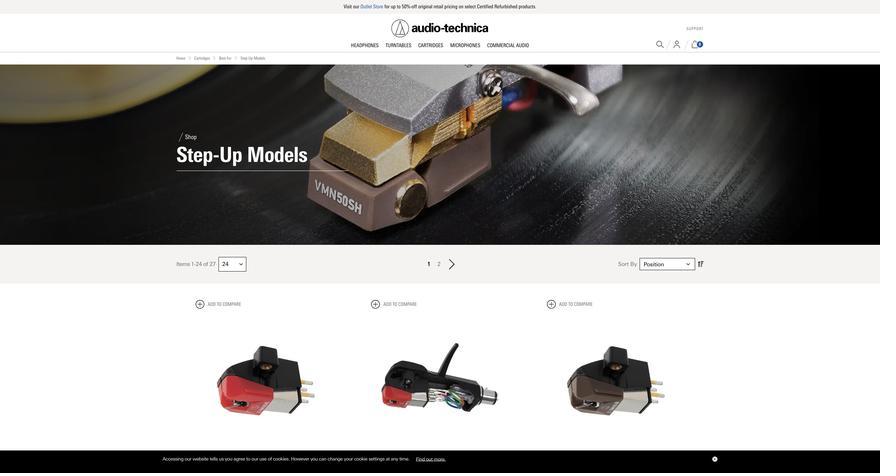 Task type: vqa. For each thing, say whether or not it's contained in the screenshot.
array
no



Task type: describe. For each thing, give the bounding box(es) containing it.
at vm95ml/h image
[[371, 314, 509, 452]]

use
[[260, 456, 267, 462]]

our for accessing
[[185, 456, 192, 462]]

add to compare button for at vm95ml/h image at bottom
[[371, 300, 417, 309]]

up for divider line image
[[219, 142, 242, 167]]

items 1-24 of 27
[[177, 261, 216, 268]]

step-up models for divider line image
[[177, 142, 308, 167]]

for
[[385, 3, 390, 10]]

step- for divider line image
[[177, 142, 219, 167]]

outlet store link
[[361, 3, 384, 10]]

products.
[[519, 3, 537, 10]]

outlet
[[361, 3, 372, 10]]

add to compare for add to compare button associated with at vm95ml/h image at bottom
[[384, 302, 417, 307]]

find
[[416, 456, 425, 462]]

sort by
[[618, 261, 637, 268]]

shop
[[185, 133, 197, 141]]

change
[[328, 456, 343, 462]]

accessing
[[163, 456, 184, 462]]

50%-
[[402, 3, 412, 10]]

any
[[391, 456, 398, 462]]

off
[[412, 3, 417, 10]]

add for add to compare button for at vm95sh image
[[559, 302, 568, 307]]

certified
[[477, 3, 494, 10]]

visit
[[344, 3, 352, 10]]

original
[[418, 3, 433, 10]]

1-
[[191, 261, 196, 268]]

out
[[426, 456, 433, 462]]

24
[[196, 261, 202, 268]]

time.
[[400, 456, 410, 462]]

turntables link
[[382, 42, 415, 49]]

magnifying glass image
[[657, 41, 664, 48]]

1 vertical spatial cartridges
[[194, 56, 210, 61]]

2 divider line image from the left
[[685, 40, 689, 49]]

1 you from the left
[[225, 456, 233, 462]]

set descending direction image
[[699, 260, 704, 269]]

add to compare button for at vm95sh image
[[547, 300, 593, 309]]

2 breadcrumbs image from the left
[[234, 56, 238, 60]]

microphones
[[450, 42, 481, 48]]

1 breadcrumbs image from the left
[[188, 56, 192, 60]]

by
[[631, 261, 637, 268]]

1 vertical spatial of
[[268, 456, 272, 462]]

store
[[373, 3, 384, 10]]

your
[[344, 456, 353, 462]]

2 link
[[436, 260, 443, 269]]

find out more. link
[[411, 454, 451, 465]]

headphones link
[[348, 42, 382, 49]]

divider line image
[[177, 133, 185, 142]]

cookie
[[354, 456, 368, 462]]

cookies.
[[273, 456, 290, 462]]

to for at vm95ml/h image at bottom
[[393, 302, 397, 307]]

compare for add to compare button associated with at vm95ml/h image at bottom
[[399, 302, 417, 307]]

add for add to compare button corresponding to 'at vm95ml' image
[[208, 302, 216, 307]]

to for 'at vm95ml' image
[[217, 302, 222, 307]]

turntables
[[386, 42, 412, 48]]

audio
[[516, 42, 529, 48]]

up for 2nd breadcrumbs icon from left
[[249, 56, 253, 61]]

0 vertical spatial models
[[254, 56, 265, 61]]

can
[[319, 456, 327, 462]]

basket image
[[691, 41, 699, 48]]



Task type: locate. For each thing, give the bounding box(es) containing it.
home link
[[177, 55, 185, 62]]

refurbished
[[495, 3, 518, 10]]

best
[[219, 56, 226, 61]]

step- right for
[[241, 56, 249, 61]]

step-up models for 2nd breadcrumbs icon from left
[[241, 56, 265, 61]]

1 add to compare from the left
[[208, 302, 241, 307]]

commercial
[[488, 42, 515, 48]]

find out more.
[[416, 456, 446, 462]]

1 divider line image from the left
[[667, 40, 671, 49]]

pager previous image
[[424, 266, 432, 276]]

27
[[210, 261, 216, 268]]

breadcrumbs image
[[213, 56, 216, 60]]

0 horizontal spatial cartridges link
[[194, 55, 210, 62]]

select
[[465, 3, 476, 10]]

best for
[[219, 56, 232, 61]]

divider line image
[[667, 40, 671, 49], [685, 40, 689, 49]]

1 horizontal spatial compare
[[399, 302, 417, 307]]

you right us
[[225, 456, 233, 462]]

however
[[291, 456, 309, 462]]

1 horizontal spatial step-
[[241, 56, 249, 61]]

1 vertical spatial cartridges link
[[194, 55, 210, 62]]

compare
[[223, 302, 241, 307], [399, 302, 417, 307], [574, 302, 593, 307]]

2 add to compare button from the left
[[371, 300, 417, 309]]

1 vertical spatial models
[[247, 142, 308, 167]]

1 horizontal spatial breadcrumbs image
[[234, 56, 238, 60]]

1 horizontal spatial our
[[252, 456, 258, 462]]

0 link
[[691, 41, 704, 48]]

compare for add to compare button for at vm95sh image
[[574, 302, 593, 307]]

2 horizontal spatial add to compare
[[559, 302, 593, 307]]

2
[[438, 261, 441, 268]]

of right use
[[268, 456, 272, 462]]

items
[[177, 261, 190, 268]]

more.
[[434, 456, 446, 462]]

1 add from the left
[[208, 302, 216, 307]]

0 horizontal spatial compare
[[223, 302, 241, 307]]

add for add to compare button associated with at vm95ml/h image at bottom
[[384, 302, 392, 307]]

our for visit
[[353, 3, 360, 10]]

2 horizontal spatial compare
[[574, 302, 593, 307]]

3 compare from the left
[[574, 302, 593, 307]]

compare for add to compare button corresponding to 'at vm95ml' image
[[223, 302, 241, 307]]

0 horizontal spatial cartridges
[[194, 56, 210, 61]]

cross image
[[713, 458, 716, 461]]

3 add from the left
[[559, 302, 568, 307]]

2 add from the left
[[384, 302, 392, 307]]

at vm95ml image
[[196, 314, 333, 452]]

add to compare for add to compare button for at vm95sh image
[[559, 302, 593, 307]]

of left 27
[[203, 261, 208, 268]]

3 add to compare button from the left
[[547, 300, 593, 309]]

cartridges link left breadcrumbs image
[[194, 55, 210, 62]]

2 compare from the left
[[399, 302, 417, 307]]

of
[[203, 261, 208, 268], [268, 456, 272, 462]]

0 vertical spatial step-
[[241, 56, 249, 61]]

support link
[[687, 26, 704, 31]]

tells
[[210, 456, 218, 462]]

to
[[397, 3, 401, 10], [217, 302, 222, 307], [393, 302, 397, 307], [569, 302, 573, 307], [246, 456, 250, 462]]

our right "visit" at left
[[353, 3, 360, 10]]

next image
[[448, 259, 457, 270]]

pricing
[[445, 3, 458, 10]]

cartridges down store logo
[[419, 42, 443, 48]]

settings
[[369, 456, 385, 462]]

up
[[249, 56, 253, 61], [219, 142, 242, 167]]

0 horizontal spatial you
[[225, 456, 233, 462]]

0 horizontal spatial add
[[208, 302, 216, 307]]

0 horizontal spatial step-
[[177, 142, 219, 167]]

1
[[428, 261, 431, 268]]

1 compare from the left
[[223, 302, 241, 307]]

1 vertical spatial step-up models
[[177, 142, 308, 167]]

0 horizontal spatial our
[[185, 456, 192, 462]]

cartridges
[[419, 42, 443, 48], [194, 56, 210, 61]]

1 horizontal spatial add to compare button
[[371, 300, 417, 309]]

microphones link
[[447, 42, 484, 49]]

breadcrumbs image right home
[[188, 56, 192, 60]]

store logo image
[[392, 19, 489, 37]]

0 horizontal spatial divider line image
[[667, 40, 671, 49]]

visit our outlet store for up to 50%-off original retail pricing on select certified refurbished products.
[[344, 3, 537, 10]]

support
[[687, 26, 704, 31]]

headphones
[[351, 42, 379, 48]]

0 vertical spatial up
[[249, 56, 253, 61]]

2 you from the left
[[311, 456, 318, 462]]

step-up models image
[[0, 64, 881, 245]]

step-
[[241, 56, 249, 61], [177, 142, 219, 167]]

0 vertical spatial step-up models
[[241, 56, 265, 61]]

add to compare button for 'at vm95ml' image
[[196, 300, 241, 309]]

0 vertical spatial cartridges
[[419, 42, 443, 48]]

our left website
[[185, 456, 192, 462]]

0 horizontal spatial add to compare button
[[196, 300, 241, 309]]

divider line image left basket icon
[[685, 40, 689, 49]]

commercial audio
[[488, 42, 529, 48]]

up
[[391, 3, 396, 10]]

0 horizontal spatial breadcrumbs image
[[188, 56, 192, 60]]

at vm95sh image
[[547, 314, 685, 452]]

at
[[386, 456, 390, 462]]

cartridges link
[[415, 42, 447, 49], [194, 55, 210, 62]]

cartridges link down store logo
[[415, 42, 447, 49]]

add to compare
[[208, 302, 241, 307], [384, 302, 417, 307], [559, 302, 593, 307]]

1 horizontal spatial add to compare
[[384, 302, 417, 307]]

accessing our website tells us you agree to our use of cookies. however you can change your cookie settings at any time.
[[163, 456, 411, 462]]

1 horizontal spatial cartridges
[[419, 42, 443, 48]]

commercial audio link
[[484, 42, 533, 49]]

1 add to compare button from the left
[[196, 300, 241, 309]]

carrat down image
[[239, 263, 243, 266]]

our left use
[[252, 456, 258, 462]]

for
[[227, 56, 232, 61]]

0
[[699, 42, 701, 47]]

add to compare for add to compare button corresponding to 'at vm95ml' image
[[208, 302, 241, 307]]

1 horizontal spatial up
[[249, 56, 253, 61]]

1 vertical spatial step-
[[177, 142, 219, 167]]

0 horizontal spatial up
[[219, 142, 242, 167]]

1 horizontal spatial cartridges link
[[415, 42, 447, 49]]

0 horizontal spatial add to compare
[[208, 302, 241, 307]]

breadcrumbs image
[[188, 56, 192, 60], [234, 56, 238, 60]]

step- for 2nd breadcrumbs icon from left
[[241, 56, 249, 61]]

0 horizontal spatial of
[[203, 261, 208, 268]]

home
[[177, 56, 185, 61]]

our
[[353, 3, 360, 10], [185, 456, 192, 462], [252, 456, 258, 462]]

1 vertical spatial up
[[219, 142, 242, 167]]

1 horizontal spatial add
[[384, 302, 392, 307]]

you left can
[[311, 456, 318, 462]]

website
[[193, 456, 209, 462]]

on
[[459, 3, 464, 10]]

agree
[[234, 456, 245, 462]]

to for at vm95sh image
[[569, 302, 573, 307]]

cartridges left breadcrumbs image
[[194, 56, 210, 61]]

us
[[219, 456, 224, 462]]

1 horizontal spatial you
[[311, 456, 318, 462]]

0 vertical spatial cartridges link
[[415, 42, 447, 49]]

step- down shop
[[177, 142, 219, 167]]

you
[[225, 456, 233, 462], [311, 456, 318, 462]]

2 add to compare from the left
[[384, 302, 417, 307]]

sort
[[618, 261, 629, 268]]

2 horizontal spatial add to compare button
[[547, 300, 593, 309]]

1 horizontal spatial of
[[268, 456, 272, 462]]

retail
[[434, 3, 444, 10]]

3 add to compare from the left
[[559, 302, 593, 307]]

2 horizontal spatial our
[[353, 3, 360, 10]]

best for link
[[219, 55, 232, 62]]

breadcrumbs image right for
[[234, 56, 238, 60]]

add
[[208, 302, 216, 307], [384, 302, 392, 307], [559, 302, 568, 307]]

0 vertical spatial of
[[203, 261, 208, 268]]

1 horizontal spatial divider line image
[[685, 40, 689, 49]]

add to compare button
[[196, 300, 241, 309], [371, 300, 417, 309], [547, 300, 593, 309]]

2 horizontal spatial add
[[559, 302, 568, 307]]

models
[[254, 56, 265, 61], [247, 142, 308, 167]]

divider line image right magnifying glass image on the right top
[[667, 40, 671, 49]]

carrat down image
[[687, 263, 691, 266]]

step-up models
[[241, 56, 265, 61], [177, 142, 308, 167]]



